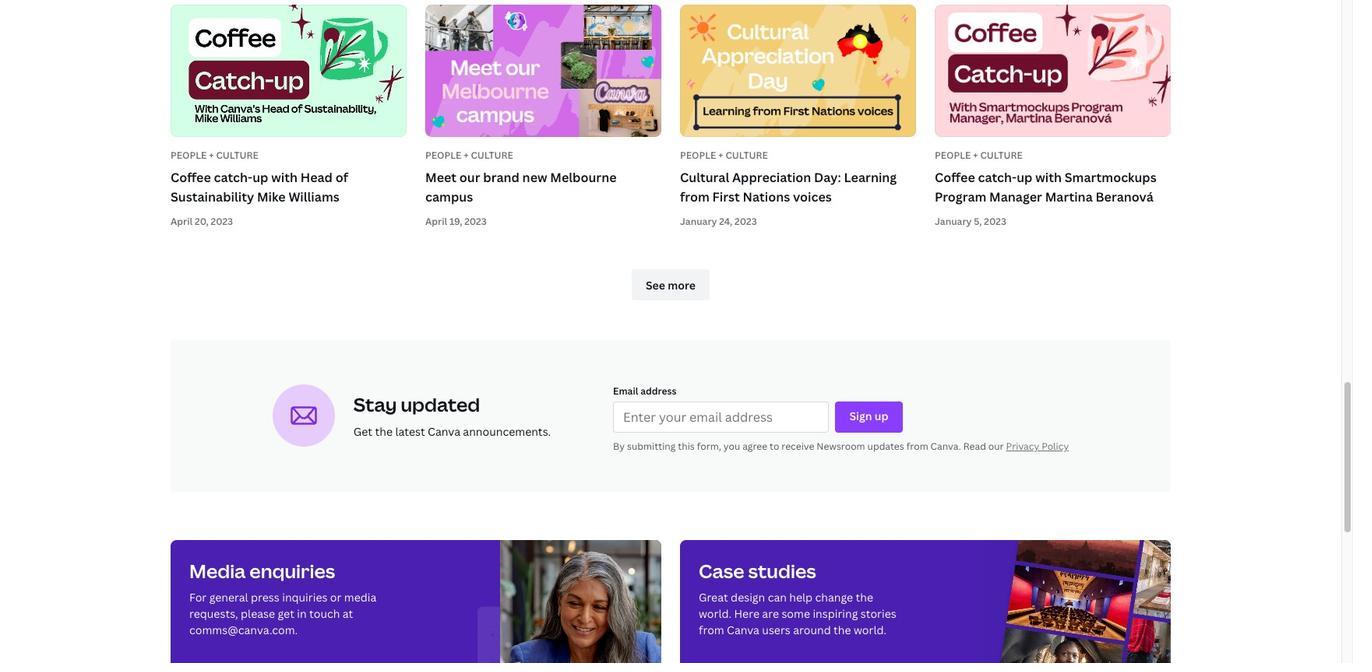 Task type: locate. For each thing, give the bounding box(es) containing it.
2 with from the left
[[1036, 169, 1062, 186]]

2 vertical spatial the
[[834, 623, 851, 638]]

up
[[253, 169, 268, 186], [1017, 169, 1033, 186]]

privacy
[[1007, 441, 1040, 454]]

+ inside people + culture cultural appreciation day: learning from first nations voices
[[719, 149, 724, 162]]

+ up program
[[974, 149, 978, 162]]

2 catch- from the left
[[978, 169, 1017, 186]]

with inside people + culture coffee catch-up with head of sustainability mike williams
[[271, 169, 298, 186]]

january 5, 2023
[[935, 215, 1007, 228]]

catch- inside people + culture coffee catch-up with head of sustainability mike williams
[[214, 169, 253, 186]]

the up stories
[[856, 591, 874, 605]]

1 culture from the left
[[216, 149, 259, 162]]

1 horizontal spatial up
[[1017, 169, 1033, 186]]

+ inside people + culture coffee catch-up with head of sustainability mike williams
[[209, 149, 214, 162]]

world. down great
[[699, 607, 732, 622]]

the down the inspiring
[[834, 623, 851, 638]]

up inside people + culture coffee catch-up with smartmockups program manager martina beranová
[[1017, 169, 1033, 186]]

program
[[935, 189, 987, 206]]

people up 'meet' on the left of page
[[426, 149, 462, 162]]

1 vertical spatial canva
[[727, 623, 760, 638]]

1 horizontal spatial april
[[426, 215, 447, 228]]

2 january from the left
[[935, 215, 972, 228]]

0 horizontal spatial canva
[[428, 424, 461, 439]]

2 vertical spatial from
[[699, 623, 725, 638]]

up inside people + culture coffee catch-up with head of sustainability mike williams
[[253, 169, 268, 186]]

+ up campus
[[464, 149, 469, 162]]

january left 24,
[[680, 215, 717, 228]]

2023 right 24,
[[735, 215, 757, 228]]

+ up cultural
[[719, 149, 724, 162]]

2023 right 20,
[[211, 215, 233, 228]]

from left canva.
[[907, 441, 929, 454]]

our up campus
[[460, 169, 481, 186]]

coffee for coffee catch-up with head of sustainability mike williams
[[171, 169, 211, 186]]

people inside people + culture cultural appreciation day: learning from first nations voices
[[680, 149, 717, 162]]

voices
[[793, 189, 832, 206]]

studies
[[749, 558, 816, 584]]

culture for first
[[726, 149, 768, 162]]

2023 right 19,
[[465, 215, 487, 228]]

2 2023 from the left
[[465, 215, 487, 228]]

culture
[[216, 149, 259, 162], [471, 149, 513, 162], [726, 149, 768, 162], [981, 149, 1023, 162]]

1 2023 from the left
[[211, 215, 233, 228]]

around
[[794, 623, 831, 638]]

1 vertical spatial world.
[[854, 623, 887, 638]]

2023 right the 5,
[[985, 215, 1007, 228]]

0 horizontal spatial catch-
[[214, 169, 253, 186]]

culture for campus
[[471, 149, 513, 162]]

people up sustainability
[[171, 149, 207, 162]]

latest
[[395, 424, 425, 439]]

people for coffee catch-up with head of sustainability mike williams
[[171, 149, 207, 162]]

0 horizontal spatial world.
[[699, 607, 732, 622]]

0 vertical spatial from
[[680, 189, 710, 206]]

people for meet our brand new melbourne campus
[[426, 149, 462, 162]]

april 20, 2023
[[171, 215, 233, 228]]

3 + from the left
[[719, 149, 724, 162]]

announcements.
[[463, 424, 551, 439]]

2 people from the left
[[426, 149, 462, 162]]

0 horizontal spatial april
[[171, 215, 193, 228]]

1 up from the left
[[253, 169, 268, 186]]

january for program
[[935, 215, 972, 228]]

stay
[[354, 392, 397, 418]]

0 vertical spatial world.
[[699, 607, 732, 622]]

coffee up sustainability
[[171, 169, 211, 186]]

+
[[209, 149, 214, 162], [464, 149, 469, 162], [719, 149, 724, 162], [974, 149, 978, 162]]

catch- for manager
[[978, 169, 1017, 186]]

world. down stories
[[854, 623, 887, 638]]

people up program
[[935, 149, 971, 162]]

canva inside the stay updated get the latest canva announcements.
[[428, 424, 461, 439]]

1 coffee from the left
[[171, 169, 211, 186]]

2 up from the left
[[1017, 169, 1033, 186]]

some
[[782, 607, 810, 622]]

3 culture from the left
[[726, 149, 768, 162]]

2 culture from the left
[[471, 149, 513, 162]]

learning
[[844, 169, 897, 186]]

appreciation
[[733, 169, 812, 186]]

with inside people + culture coffee catch-up with smartmockups program manager martina beranová
[[1036, 169, 1062, 186]]

january left the 5,
[[935, 215, 972, 228]]

2 coffee from the left
[[935, 169, 976, 186]]

sustainability
[[171, 189, 254, 206]]

canva
[[428, 424, 461, 439], [727, 623, 760, 638]]

0 horizontal spatial coffee
[[171, 169, 211, 186]]

here
[[735, 607, 760, 622]]

canva inside case studies great design can help change the world. here are some inspiring stories from canva users around the world.
[[727, 623, 760, 638]]

receive
[[782, 441, 815, 454]]

up for manager
[[1017, 169, 1033, 186]]

people inside "people + culture meet our brand new melbourne campus"
[[426, 149, 462, 162]]

comms@canva.com.
[[189, 623, 298, 638]]

enquiries
[[250, 558, 335, 584]]

culture up appreciation
[[726, 149, 768, 162]]

in
[[297, 607, 307, 622]]

culture up sustainability
[[216, 149, 259, 162]]

coffee inside people + culture coffee catch-up with smartmockups program manager martina beranová
[[935, 169, 976, 186]]

with for martina
[[1036, 169, 1062, 186]]

coffee inside people + culture coffee catch-up with head of sustainability mike williams
[[171, 169, 211, 186]]

2 + from the left
[[464, 149, 469, 162]]

1 vertical spatial from
[[907, 441, 929, 454]]

with up mike
[[271, 169, 298, 186]]

people for cultural appreciation day: learning from first nations voices
[[680, 149, 717, 162]]

1 horizontal spatial with
[[1036, 169, 1062, 186]]

april for coffee catch-up with head of sustainability mike williams
[[171, 215, 193, 228]]

canva melbourne office image
[[426, 5, 662, 137]]

1 january from the left
[[680, 215, 717, 228]]

media
[[344, 591, 377, 605]]

1 + from the left
[[209, 149, 214, 162]]

users
[[762, 623, 791, 638]]

+ for coffee catch-up with head of sustainability mike williams
[[209, 149, 214, 162]]

people inside people + culture coffee catch-up with smartmockups program manager martina beranová
[[935, 149, 971, 162]]

+ up sustainability
[[209, 149, 214, 162]]

please
[[241, 607, 275, 622]]

stories
[[861, 607, 897, 622]]

our inside "people + culture meet our brand new melbourne campus"
[[460, 169, 481, 186]]

catch- up sustainability
[[214, 169, 253, 186]]

canva down here
[[727, 623, 760, 638]]

april left 20,
[[171, 215, 193, 228]]

inspiring
[[813, 607, 858, 622]]

martina
[[1046, 189, 1093, 206]]

culture inside people + culture coffee catch-up with head of sustainability mike williams
[[216, 149, 259, 162]]

image featuring the words: "coffee catchup with canva's head of sustainability mike williams" and an illustration of a mug with a leaf pattern. image
[[171, 5, 407, 137]]

from down cultural
[[680, 189, 710, 206]]

design
[[731, 591, 765, 605]]

nations
[[743, 189, 790, 206]]

culture up manager
[[981, 149, 1023, 162]]

from inside case studies great design can help change the world. here are some inspiring stories from canva users around the world.
[[699, 623, 725, 638]]

the right get at the left
[[375, 424, 393, 439]]

canva down updated
[[428, 424, 461, 439]]

2 horizontal spatial the
[[856, 591, 874, 605]]

0 horizontal spatial with
[[271, 169, 298, 186]]

address
[[641, 385, 677, 398]]

policy
[[1042, 441, 1069, 454]]

0 horizontal spatial january
[[680, 215, 717, 228]]

3 2023 from the left
[[735, 215, 757, 228]]

0 horizontal spatial up
[[253, 169, 268, 186]]

people for coffee catch-up with smartmockups program manager martina beranová
[[935, 149, 971, 162]]

1 vertical spatial our
[[989, 441, 1004, 454]]

or
[[330, 591, 342, 605]]

people up cultural
[[680, 149, 717, 162]]

world.
[[699, 607, 732, 622], [854, 623, 887, 638]]

4 2023 from the left
[[985, 215, 1007, 228]]

0 vertical spatial canva
[[428, 424, 461, 439]]

catch-
[[214, 169, 253, 186], [978, 169, 1017, 186]]

catch- up manager
[[978, 169, 1017, 186]]

24,
[[720, 215, 733, 228]]

4 culture from the left
[[981, 149, 1023, 162]]

for
[[189, 591, 207, 605]]

from down great
[[699, 623, 725, 638]]

up up manager
[[1017, 169, 1033, 186]]

2023 for meet our brand new melbourne campus
[[465, 215, 487, 228]]

culture inside people + culture cultural appreciation day: learning from first nations voices
[[726, 149, 768, 162]]

our
[[460, 169, 481, 186], [989, 441, 1004, 454]]

campus
[[426, 189, 473, 206]]

1 horizontal spatial january
[[935, 215, 972, 228]]

2023 for cultural appreciation day: learning from first nations voices
[[735, 215, 757, 228]]

to
[[770, 441, 780, 454]]

catch- inside people + culture coffee catch-up with smartmockups program manager martina beranová
[[978, 169, 1017, 186]]

3 people from the left
[[680, 149, 717, 162]]

1 horizontal spatial catch-
[[978, 169, 1017, 186]]

1 horizontal spatial canva
[[727, 623, 760, 638]]

coffee up program
[[935, 169, 976, 186]]

2 april from the left
[[426, 215, 447, 228]]

+ for coffee catch-up with smartmockups program manager martina beranová
[[974, 149, 978, 162]]

1 horizontal spatial our
[[989, 441, 1004, 454]]

0 vertical spatial the
[[375, 424, 393, 439]]

january
[[680, 215, 717, 228], [935, 215, 972, 228]]

mike
[[257, 189, 286, 206]]

people + culture coffee catch-up with smartmockups program manager martina beranová
[[935, 149, 1157, 206]]

at
[[343, 607, 353, 622]]

email
[[613, 385, 639, 398]]

1 with from the left
[[271, 169, 298, 186]]

beranová
[[1096, 189, 1154, 206]]

touch
[[309, 607, 340, 622]]

the
[[375, 424, 393, 439], [856, 591, 874, 605], [834, 623, 851, 638]]

from
[[680, 189, 710, 206], [907, 441, 929, 454], [699, 623, 725, 638]]

1 catch- from the left
[[214, 169, 253, 186]]

20,
[[195, 215, 209, 228]]

+ inside people + culture coffee catch-up with smartmockups program manager martina beranová
[[974, 149, 978, 162]]

0 vertical spatial our
[[460, 169, 481, 186]]

up for sustainability
[[253, 169, 268, 186]]

april left 19,
[[426, 215, 447, 228]]

+ inside "people + culture meet our brand new melbourne campus"
[[464, 149, 469, 162]]

culture for of
[[216, 149, 259, 162]]

with up martina
[[1036, 169, 1062, 186]]

with
[[271, 169, 298, 186], [1036, 169, 1062, 186]]

0 horizontal spatial our
[[460, 169, 481, 186]]

4 + from the left
[[974, 149, 978, 162]]

case
[[699, 558, 745, 584]]

1 april from the left
[[171, 215, 193, 228]]

our right read
[[989, 441, 1004, 454]]

up up mike
[[253, 169, 268, 186]]

4 people from the left
[[935, 149, 971, 162]]

april
[[171, 215, 193, 228], [426, 215, 447, 228]]

1 horizontal spatial coffee
[[935, 169, 976, 186]]

0 horizontal spatial the
[[375, 424, 393, 439]]

culture inside people + culture coffee catch-up with smartmockups program manager martina beranová
[[981, 149, 1023, 162]]

people inside people + culture coffee catch-up with head of sustainability mike williams
[[171, 149, 207, 162]]

2023 for coffee catch-up with head of sustainability mike williams
[[211, 215, 233, 228]]

get
[[278, 607, 295, 622]]

culture inside "people + culture meet our brand new melbourne campus"
[[471, 149, 513, 162]]

culture up brand
[[471, 149, 513, 162]]

people
[[171, 149, 207, 162], [426, 149, 462, 162], [680, 149, 717, 162], [935, 149, 971, 162]]

1 people from the left
[[171, 149, 207, 162]]



Task type: describe. For each thing, give the bounding box(es) containing it.
newsroom
[[817, 441, 866, 454]]

change
[[816, 591, 853, 605]]

great
[[699, 591, 728, 605]]

head
[[301, 169, 333, 186]]

form,
[[697, 441, 722, 454]]

5,
[[974, 215, 982, 228]]

new
[[523, 169, 548, 186]]

meet
[[426, 169, 457, 186]]

press
[[251, 591, 280, 605]]

this
[[678, 441, 695, 454]]

cultural
[[680, 169, 730, 186]]

smartmockups
[[1065, 169, 1157, 186]]

Enter your email address email field
[[613, 402, 830, 434]]

first
[[713, 189, 740, 206]]

+ for cultural appreciation day: learning from first nations voices
[[719, 149, 724, 162]]

by
[[613, 441, 625, 454]]

brand
[[483, 169, 520, 186]]

privacy policy link
[[1007, 441, 1069, 454]]

updated
[[401, 392, 480, 418]]

email address
[[613, 385, 677, 398]]

people + culture meet our brand new melbourne campus
[[426, 149, 617, 206]]

williams
[[289, 189, 340, 206]]

from inside people + culture cultural appreciation day: learning from first nations voices
[[680, 189, 710, 206]]

the inside the stay updated get the latest canva announcements.
[[375, 424, 393, 439]]

manager
[[990, 189, 1043, 206]]

1 horizontal spatial world.
[[854, 623, 887, 638]]

read
[[964, 441, 987, 454]]

help
[[790, 591, 813, 605]]

of
[[336, 169, 348, 186]]

inquiries
[[282, 591, 328, 605]]

people + culture cultural appreciation day: learning from first nations voices
[[680, 149, 897, 206]]

coffee for coffee catch-up with smartmockups program manager martina beranová
[[935, 169, 976, 186]]

19,
[[450, 215, 462, 228]]

media
[[189, 558, 246, 584]]

january 24, 2023
[[680, 215, 757, 228]]

martina beranova canva program manager image
[[935, 5, 1171, 137]]

stay updated get the latest canva announcements.
[[354, 392, 551, 439]]

by submitting this form, you agree to receive newsroom updates from canva. read our privacy policy
[[613, 441, 1069, 454]]

you
[[724, 441, 741, 454]]

april 19, 2023
[[426, 215, 487, 228]]

day:
[[814, 169, 841, 186]]

january for first
[[680, 215, 717, 228]]

canva.
[[931, 441, 962, 454]]

catch- for sustainability
[[214, 169, 253, 186]]

april for meet our brand new melbourne campus
[[426, 215, 447, 228]]

submitting
[[627, 441, 676, 454]]

cultural appreciation day canva image
[[680, 5, 916, 137]]

agree
[[743, 441, 768, 454]]

are
[[762, 607, 779, 622]]

general
[[209, 591, 248, 605]]

case studies great design can help change the world. here are some inspiring stories from canva users around the world.
[[699, 558, 897, 638]]

2023 for coffee catch-up with smartmockups program manager martina beranová
[[985, 215, 1007, 228]]

melbourne
[[550, 169, 617, 186]]

1 horizontal spatial the
[[834, 623, 851, 638]]

with for mike
[[271, 169, 298, 186]]

+ for meet our brand new melbourne campus
[[464, 149, 469, 162]]

updates
[[868, 441, 905, 454]]

can
[[768, 591, 787, 605]]

requests,
[[189, 607, 238, 622]]

culture for program
[[981, 149, 1023, 162]]

media enquiries for general press inquiries or media requests, please get in touch at comms@canva.com.
[[189, 558, 377, 638]]

get
[[354, 424, 373, 439]]

1 vertical spatial the
[[856, 591, 874, 605]]

people + culture coffee catch-up with head of sustainability mike williams
[[171, 149, 348, 206]]



Task type: vqa. For each thing, say whether or not it's contained in the screenshot.
CULTURE corresponding to campus
yes



